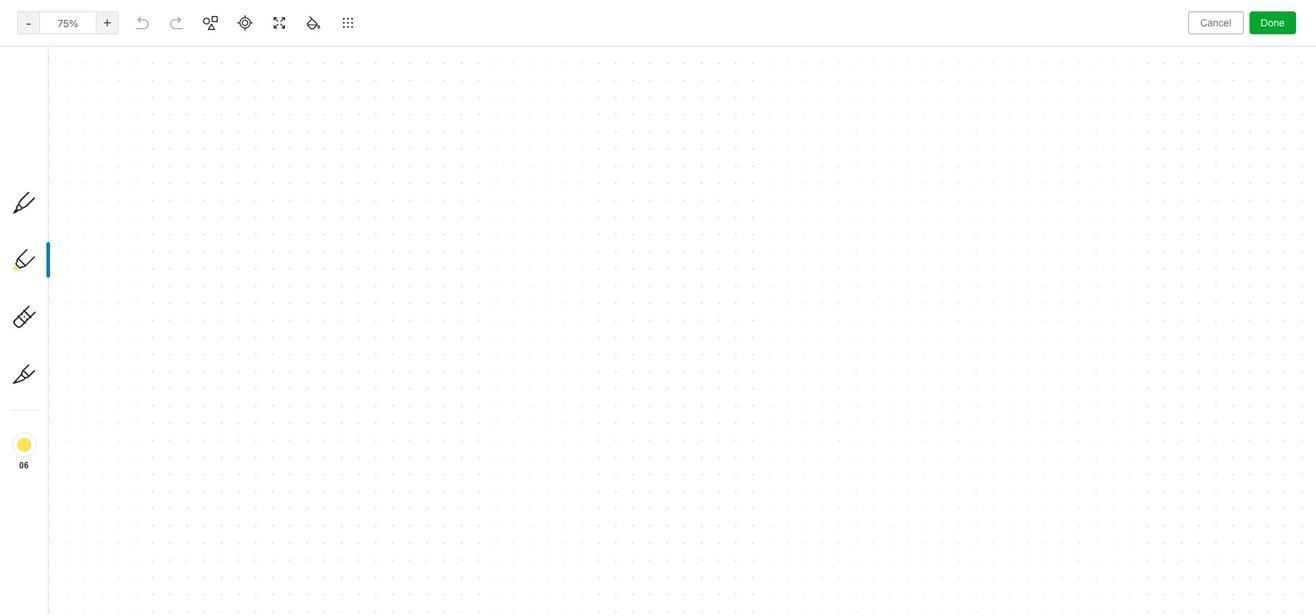 Task type: describe. For each thing, give the bounding box(es) containing it.
notes link
[[0, 310, 171, 332]]

Note Editor text field
[[0, 0, 1317, 615]]

add your first shortcut
[[26, 171, 126, 182]]

shared
[[31, 415, 64, 427]]

shortcut
[[88, 171, 126, 182]]

recent
[[16, 245, 47, 257]]

you
[[1203, 11, 1219, 22]]

13,
[[272, 44, 286, 56]]

to
[[126, 200, 134, 212]]

only you
[[1181, 11, 1219, 22]]

here.
[[53, 213, 75, 224]]

note,
[[120, 187, 142, 199]]

tasks
[[31, 338, 57, 350]]

new button
[[9, 75, 163, 101]]

me
[[89, 415, 103, 427]]

tasks button
[[0, 332, 171, 355]]

saved
[[1280, 595, 1305, 606]]

notebooks link
[[0, 364, 171, 387]]

home
[[31, 118, 59, 130]]

new
[[31, 81, 52, 94]]

tree containing home
[[0, 112, 172, 536]]

icon on a note, notebook, stack or tag to add it here.
[[26, 187, 142, 224]]

note window element
[[0, 0, 1317, 615]]

edited
[[205, 44, 234, 56]]

add
[[26, 213, 42, 224]]

your
[[46, 171, 66, 182]]

on inside note window element
[[237, 44, 249, 56]]

all
[[1227, 595, 1238, 606]]

notebooks
[[32, 369, 82, 381]]

shared with me link
[[0, 410, 171, 432]]

first notebook button
[[215, 7, 302, 27]]

first
[[68, 171, 86, 182]]

add
[[26, 171, 43, 182]]

tags button
[[0, 387, 171, 410]]

recent notes
[[16, 245, 75, 257]]

expand note image
[[182, 9, 199, 26]]

first notebook
[[233, 11, 297, 23]]

with
[[67, 415, 86, 427]]

notebook
[[255, 11, 297, 23]]

dec
[[251, 44, 270, 56]]

tags
[[32, 392, 54, 404]]



Task type: locate. For each thing, give the bounding box(es) containing it.
on
[[237, 44, 249, 56], [99, 187, 110, 199]]

all changes saved
[[1227, 595, 1305, 606]]

2023
[[288, 44, 313, 56]]

notes
[[49, 245, 75, 257], [31, 315, 59, 327]]

upgrade
[[74, 557, 116, 569]]

changes
[[1241, 595, 1277, 606]]

on inside icon on a note, notebook, stack or tag to add it here.
[[99, 187, 110, 199]]

upgrade button
[[9, 549, 163, 578]]

1 vertical spatial on
[[99, 187, 110, 199]]

it
[[45, 213, 50, 224]]

group containing add your first shortcut
[[0, 158, 171, 315]]

group
[[0, 158, 171, 315]]

trash
[[31, 446, 57, 459]]

add tag image
[[204, 592, 222, 609]]

None search field
[[19, 41, 153, 67]]

on left dec
[[237, 44, 249, 56]]

icon
[[78, 187, 96, 199]]

0 vertical spatial notes
[[49, 245, 75, 257]]

click
[[26, 187, 47, 199]]

home link
[[0, 112, 172, 135]]

trash link
[[0, 441, 171, 464]]

group inside tree
[[0, 158, 171, 315]]

stack
[[72, 200, 95, 212]]

...
[[66, 187, 76, 199]]

Search text field
[[19, 41, 153, 67]]

shortcuts button
[[0, 135, 171, 158]]

only
[[1181, 11, 1201, 22]]

tag
[[109, 200, 123, 212]]

or
[[98, 200, 107, 212]]

first
[[233, 11, 252, 23]]

0 horizontal spatial on
[[99, 187, 110, 199]]

shortcuts
[[32, 140, 77, 153]]

1 vertical spatial notes
[[31, 315, 59, 327]]

the
[[50, 187, 64, 199]]

on left a
[[99, 187, 110, 199]]

1 horizontal spatial on
[[237, 44, 249, 56]]

notes up tasks
[[31, 315, 59, 327]]

share
[[1242, 11, 1270, 23]]

expand notebooks image
[[4, 370, 15, 381]]

notebook,
[[26, 200, 69, 212]]

shared with me
[[31, 415, 103, 427]]

notes right "recent"
[[49, 245, 75, 257]]

settings image
[[146, 11, 163, 29]]

add a reminder image
[[180, 592, 197, 609]]

last edited on dec 13, 2023
[[183, 44, 313, 56]]

click the ...
[[26, 187, 76, 199]]

share button
[[1230, 6, 1282, 29]]

a
[[112, 187, 117, 199]]

tree
[[0, 112, 172, 536]]

0 vertical spatial on
[[237, 44, 249, 56]]

last
[[183, 44, 203, 56]]



Task type: vqa. For each thing, say whether or not it's contained in the screenshot.
Notes inside the 'LINK'
yes



